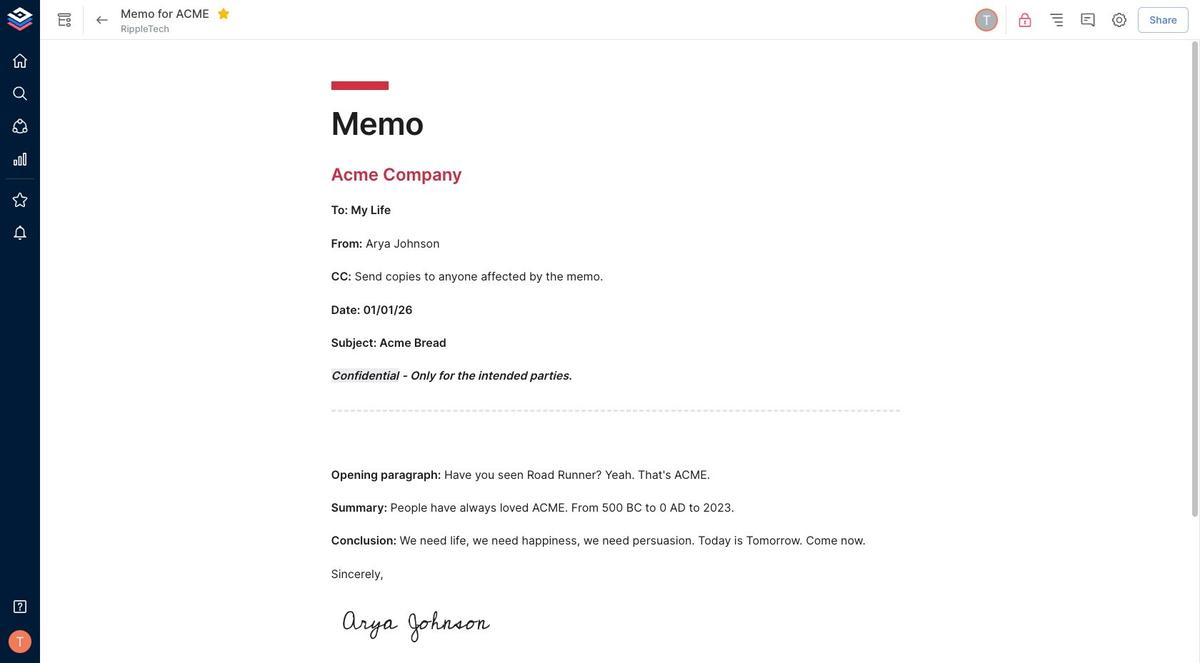 Task type: locate. For each thing, give the bounding box(es) containing it.
this document is locked image
[[1017, 11, 1034, 29]]

show wiki image
[[56, 11, 73, 29]]

table of contents image
[[1048, 11, 1065, 29]]

comments image
[[1080, 11, 1097, 29]]

settings image
[[1111, 11, 1128, 29]]

go back image
[[94, 11, 111, 29]]



Task type: describe. For each thing, give the bounding box(es) containing it.
remove favorite image
[[217, 7, 230, 20]]



Task type: vqa. For each thing, say whether or not it's contained in the screenshot.
Settings Image
yes



